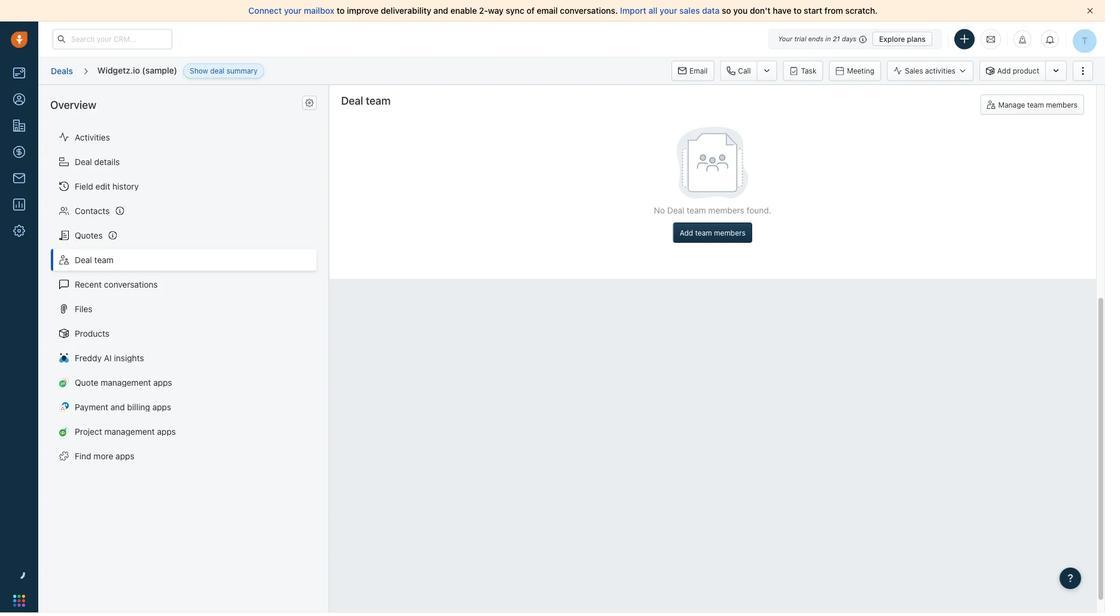 Task type: locate. For each thing, give the bounding box(es) containing it.
your
[[284, 6, 302, 16], [660, 6, 677, 16]]

deals link
[[50, 61, 74, 80]]

contacts
[[75, 206, 110, 216]]

deal team down quotes
[[75, 255, 114, 265]]

call button
[[720, 61, 757, 81]]

0 horizontal spatial and
[[111, 402, 125, 412]]

improve
[[347, 6, 379, 16]]

0 horizontal spatial your
[[284, 6, 302, 16]]

and
[[434, 6, 448, 16], [111, 402, 125, 412]]

plans
[[907, 35, 926, 43]]

members up add team members
[[708, 205, 745, 215]]

1 horizontal spatial to
[[794, 6, 802, 16]]

enable
[[451, 6, 477, 16]]

days
[[842, 35, 857, 43]]

to
[[337, 6, 345, 16], [794, 6, 802, 16]]

deal team
[[341, 94, 391, 107], [75, 255, 114, 265]]

add left product
[[998, 67, 1011, 75]]

sync
[[506, 6, 524, 16]]

apps
[[153, 377, 172, 387], [152, 402, 171, 412], [157, 426, 176, 436], [116, 451, 134, 461]]

1 horizontal spatial add
[[998, 67, 1011, 75]]

members for manage team members
[[1046, 100, 1078, 109]]

quote
[[75, 377, 98, 387]]

1 vertical spatial deal team
[[75, 255, 114, 265]]

edit
[[95, 181, 110, 191]]

add team members button
[[673, 222, 752, 243]]

find more apps
[[75, 451, 134, 461]]

mng settings image
[[305, 99, 314, 107]]

deal team right mng settings image
[[341, 94, 391, 107]]

you
[[734, 6, 748, 16]]

apps down 'payment and billing apps'
[[157, 426, 176, 436]]

sales
[[680, 6, 700, 16]]

email image
[[987, 34, 995, 44]]

0 vertical spatial add
[[998, 67, 1011, 75]]

0 horizontal spatial to
[[337, 6, 345, 16]]

details
[[94, 157, 120, 166]]

add for add product
[[998, 67, 1011, 75]]

email
[[537, 6, 558, 16]]

0 vertical spatial members
[[1046, 100, 1078, 109]]

1 vertical spatial and
[[111, 402, 125, 412]]

from
[[825, 6, 843, 16]]

connect your mailbox to improve deliverability and enable 2-way sync of email conversations. import all your sales data so you don't have to start from scratch.
[[248, 6, 878, 16]]

insights
[[114, 353, 144, 363]]

members
[[1046, 100, 1078, 109], [708, 205, 745, 215], [714, 228, 746, 237]]

to right mailbox
[[337, 6, 345, 16]]

1 your from the left
[[284, 6, 302, 16]]

project
[[75, 426, 102, 436]]

no deal team members found.
[[654, 205, 772, 215]]

management
[[101, 377, 151, 387], [104, 426, 155, 436]]

1 horizontal spatial your
[[660, 6, 677, 16]]

sales activities button
[[887, 61, 980, 81], [887, 61, 974, 81]]

files
[[75, 304, 92, 314]]

add product button
[[980, 61, 1046, 81]]

of
[[527, 6, 535, 16]]

apps right the more
[[116, 451, 134, 461]]

1 vertical spatial management
[[104, 426, 155, 436]]

recent conversations
[[75, 279, 158, 289]]

management for quote
[[101, 377, 151, 387]]

billing
[[127, 402, 150, 412]]

add down no deal team members found. on the top right of the page
[[680, 228, 693, 237]]

your left mailbox
[[284, 6, 302, 16]]

add
[[998, 67, 1011, 75], [680, 228, 693, 237]]

and left billing
[[111, 402, 125, 412]]

apps for project management apps
[[157, 426, 176, 436]]

team inside manage team members button
[[1027, 100, 1044, 109]]

mailbox
[[304, 6, 335, 16]]

2 vertical spatial members
[[714, 228, 746, 237]]

quote management apps
[[75, 377, 172, 387]]

apps right billing
[[152, 402, 171, 412]]

apps for quote management apps
[[153, 377, 172, 387]]

product
[[1013, 67, 1040, 75]]

members down no deal team members found. on the top right of the page
[[714, 228, 746, 237]]

connect your mailbox link
[[248, 6, 337, 16]]

1 vertical spatial add
[[680, 228, 693, 237]]

ai
[[104, 353, 112, 363]]

2 to from the left
[[794, 6, 802, 16]]

0 vertical spatial management
[[101, 377, 151, 387]]

members right manage on the top right of the page
[[1046, 100, 1078, 109]]

management up 'payment and billing apps'
[[101, 377, 151, 387]]

members inside button
[[1046, 100, 1078, 109]]

1 horizontal spatial and
[[434, 6, 448, 16]]

2-
[[479, 6, 488, 16]]

deal
[[341, 94, 363, 107], [75, 157, 92, 166], [667, 205, 685, 215], [75, 255, 92, 265]]

your
[[778, 35, 793, 43]]

freshworks switcher image
[[13, 595, 25, 607]]

and left the enable
[[434, 6, 448, 16]]

members inside button
[[714, 228, 746, 237]]

field edit history
[[75, 181, 139, 191]]

deal right mng settings image
[[341, 94, 363, 107]]

trial
[[795, 35, 807, 43]]

activities
[[75, 132, 110, 142]]

1 horizontal spatial deal team
[[341, 94, 391, 107]]

0 vertical spatial deal team
[[341, 94, 391, 107]]

management down 'payment and billing apps'
[[104, 426, 155, 436]]

apps up 'payment and billing apps'
[[153, 377, 172, 387]]

add product
[[998, 67, 1040, 75]]

team
[[366, 94, 391, 107], [1027, 100, 1044, 109], [687, 205, 706, 215], [695, 228, 712, 237], [94, 255, 114, 265]]

your right all
[[660, 6, 677, 16]]

to left "start" at the right top of page
[[794, 6, 802, 16]]

0 horizontal spatial add
[[680, 228, 693, 237]]



Task type: describe. For each thing, give the bounding box(es) containing it.
connect
[[248, 6, 282, 16]]

import all your sales data link
[[620, 6, 722, 16]]

2 your from the left
[[660, 6, 677, 16]]

conversations
[[104, 279, 158, 289]]

freddy ai insights
[[75, 353, 144, 363]]

close image
[[1087, 8, 1093, 14]]

widgetz.io
[[97, 65, 140, 75]]

show
[[190, 67, 208, 75]]

find
[[75, 451, 91, 461]]

scratch.
[[846, 6, 878, 16]]

deliverability
[[381, 6, 431, 16]]

sales activities
[[905, 67, 956, 75]]

apps for find more apps
[[116, 451, 134, 461]]

no
[[654, 205, 665, 215]]

explore plans link
[[873, 32, 933, 46]]

activities
[[925, 67, 956, 75]]

call
[[738, 67, 751, 75]]

payment
[[75, 402, 108, 412]]

0 vertical spatial and
[[434, 6, 448, 16]]

manage team members button
[[981, 94, 1084, 115]]

manage team members
[[999, 100, 1078, 109]]

your trial ends in 21 days
[[778, 35, 857, 43]]

found.
[[747, 205, 772, 215]]

meeting
[[847, 67, 875, 75]]

members for add team members
[[714, 228, 746, 237]]

start
[[804, 6, 823, 16]]

products
[[75, 328, 110, 338]]

freddy
[[75, 353, 102, 363]]

explore
[[879, 35, 905, 43]]

sales
[[905, 67, 923, 75]]

management for project
[[104, 426, 155, 436]]

conversations.
[[560, 6, 618, 16]]

show deal summary
[[190, 67, 258, 75]]

team inside the add team members button
[[695, 228, 712, 237]]

deal right no
[[667, 205, 685, 215]]

so
[[722, 6, 731, 16]]

21
[[833, 35, 840, 43]]

1 to from the left
[[337, 6, 345, 16]]

add team members
[[680, 228, 746, 237]]

email button
[[672, 61, 714, 81]]

meeting button
[[829, 61, 881, 81]]

project management apps
[[75, 426, 176, 436]]

widgetz.io (sample)
[[97, 65, 177, 75]]

task
[[801, 67, 817, 75]]

payment and billing apps
[[75, 402, 171, 412]]

way
[[488, 6, 504, 16]]

deal left details at the top left
[[75, 157, 92, 166]]

overview
[[50, 98, 96, 111]]

deal up recent
[[75, 255, 92, 265]]

explore plans
[[879, 35, 926, 43]]

in
[[826, 35, 831, 43]]

quotes
[[75, 230, 103, 240]]

field
[[75, 181, 93, 191]]

Search your CRM... text field
[[53, 29, 172, 49]]

email
[[690, 67, 708, 75]]

recent
[[75, 279, 102, 289]]

deals
[[51, 66, 73, 76]]

don't
[[750, 6, 771, 16]]

ends
[[809, 35, 824, 43]]

manage
[[999, 100, 1025, 109]]

data
[[702, 6, 720, 16]]

history
[[112, 181, 139, 191]]

1 vertical spatial members
[[708, 205, 745, 215]]

all
[[649, 6, 658, 16]]

add for add team members
[[680, 228, 693, 237]]

import
[[620, 6, 646, 16]]

(sample)
[[142, 65, 177, 75]]

more
[[94, 451, 113, 461]]

0 horizontal spatial deal team
[[75, 255, 114, 265]]

deal details
[[75, 157, 120, 166]]

task button
[[783, 61, 823, 81]]

summary
[[227, 67, 258, 75]]

have
[[773, 6, 792, 16]]

deal
[[210, 67, 225, 75]]



Task type: vqa. For each thing, say whether or not it's contained in the screenshot.
Actions
no



